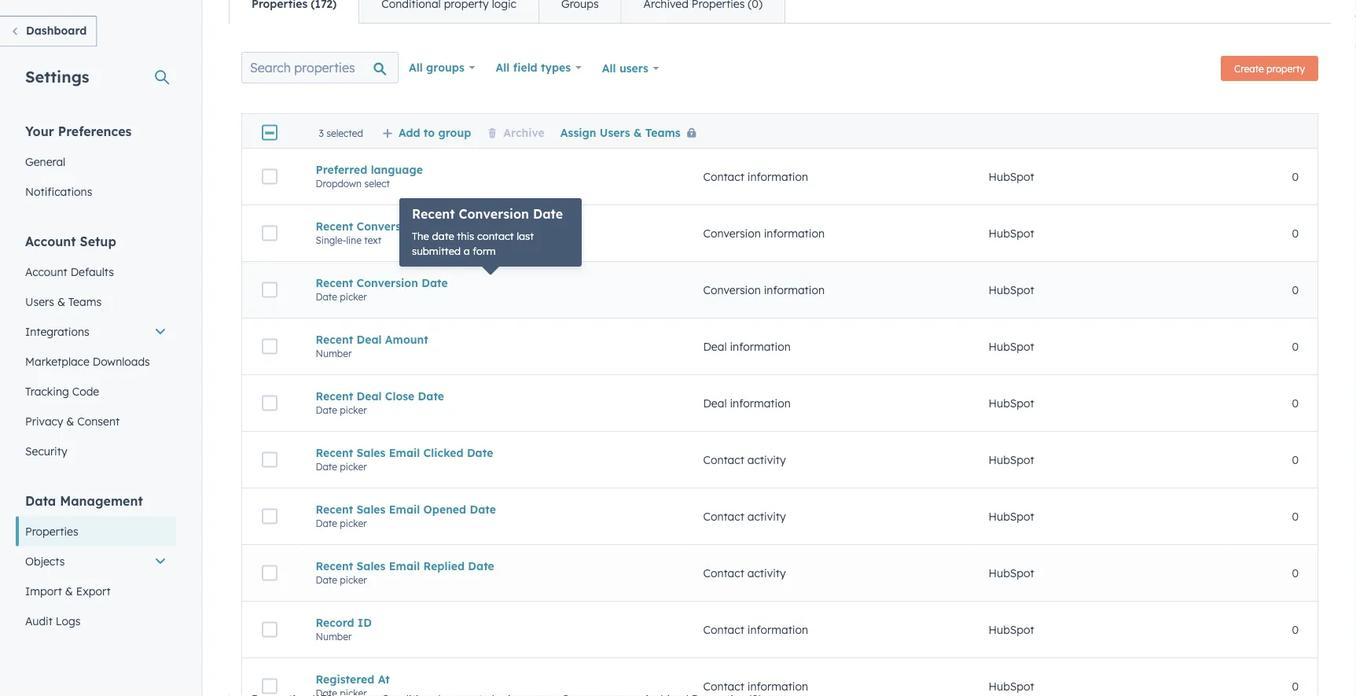Task type: vqa. For each thing, say whether or not it's contained in the screenshot.
1st caret image
no



Task type: describe. For each thing, give the bounding box(es) containing it.
recent conversion date button
[[316, 276, 666, 290]]

tracking code
[[25, 384, 99, 398]]

registered at
[[316, 672, 390, 686]]

information for single-
[[764, 226, 825, 240]]

defaults
[[71, 265, 114, 278]]

account setup
[[25, 233, 116, 249]]

all field types
[[496, 61, 571, 74]]

create
[[1235, 63, 1264, 74]]

tracking
[[25, 384, 69, 398]]

recent sales email replied date date picker
[[316, 559, 495, 586]]

language
[[371, 163, 423, 176]]

information for amount
[[730, 340, 791, 353]]

your preferences
[[25, 123, 132, 139]]

create property
[[1235, 63, 1306, 74]]

picker for recent sales email clicked date
[[340, 461, 367, 472]]

6 contact from the top
[[704, 679, 745, 693]]

recent conversion date date picker
[[316, 276, 448, 303]]

teams inside account setup "element"
[[68, 295, 102, 308]]

users & teams
[[25, 295, 102, 308]]

types
[[541, 61, 571, 74]]

contact for replied
[[704, 566, 745, 580]]

objects
[[25, 554, 65, 568]]

contact information for id
[[704, 623, 809, 636]]

dropdown
[[316, 178, 362, 189]]

recent sales email opened date date picker
[[316, 502, 496, 529]]

all users
[[602, 61, 649, 75]]

privacy & consent
[[25, 414, 120, 428]]

recent for recent deal close date date picker
[[316, 389, 353, 403]]

date
[[432, 229, 454, 242]]

notifications link
[[16, 177, 176, 206]]

notifications
[[25, 184, 92, 198]]

security link
[[16, 436, 176, 466]]

sales for replied
[[357, 559, 386, 573]]

general
[[25, 155, 65, 168]]

last
[[517, 229, 534, 242]]

this
[[457, 229, 474, 242]]

recent sales email opened date button
[[316, 502, 666, 516]]

conversion for recent conversion date the date this contact last submitted a form
[[459, 206, 529, 222]]

conversion information for recent conversion
[[704, 226, 825, 240]]

property
[[1267, 63, 1306, 74]]

preferred
[[316, 163, 368, 176]]

amount
[[385, 332, 428, 346]]

create property button
[[1221, 56, 1319, 81]]

0 for recent conversion
[[1293, 226, 1299, 240]]

activity for recent sales email opened date
[[748, 509, 786, 523]]

group
[[438, 125, 471, 139]]

text
[[364, 234, 382, 246]]

information for dropdown
[[748, 170, 809, 183]]

Search search field
[[241, 52, 399, 83]]

line
[[346, 234, 362, 246]]

information for date
[[764, 283, 825, 297]]

data management
[[25, 493, 143, 508]]

registered at button
[[316, 672, 666, 686]]

email for opened
[[389, 502, 420, 516]]

export
[[76, 584, 111, 598]]

recent deal amount number
[[316, 332, 428, 359]]

downloads
[[93, 354, 150, 368]]

logs
[[56, 614, 81, 628]]

account defaults
[[25, 265, 114, 278]]

contact activity for recent sales email clicked date
[[704, 453, 786, 467]]

information for close
[[730, 396, 791, 410]]

assign users & teams
[[561, 125, 681, 139]]

recent for recent sales email opened date date picker
[[316, 502, 353, 516]]

recent for recent deal amount number
[[316, 332, 353, 346]]

id
[[358, 616, 372, 629]]

contact
[[477, 229, 514, 242]]

picker inside recent deal close date date picker
[[340, 404, 367, 416]]

import & export
[[25, 584, 111, 598]]

0 for recent sales email opened date
[[1293, 509, 1299, 523]]

all users button
[[592, 52, 670, 85]]

number inside recent deal amount number
[[316, 347, 352, 359]]

archive button
[[487, 125, 545, 139]]

hubspot for registered at
[[989, 679, 1035, 693]]

recent deal close date button
[[316, 389, 666, 403]]

all for all field types
[[496, 61, 510, 74]]

deal inside recent deal amount number
[[357, 332, 382, 346]]

recent for recent sales email replied date date picker
[[316, 559, 353, 573]]

5 contact from the top
[[704, 623, 745, 636]]

contact information for language
[[704, 170, 809, 183]]

record
[[316, 616, 354, 629]]

activity for recent sales email clicked date
[[748, 453, 786, 467]]

conversion for recent conversion single-line text
[[357, 219, 418, 233]]

registered
[[316, 672, 375, 686]]

& for export
[[65, 584, 73, 598]]

marketplace downloads
[[25, 354, 150, 368]]

select
[[364, 178, 390, 189]]

preferred language dropdown select
[[316, 163, 423, 189]]

dashboard link
[[0, 16, 97, 47]]

hubspot for recent deal close date
[[989, 396, 1035, 410]]

import
[[25, 584, 62, 598]]

email for clicked
[[389, 446, 420, 460]]

users
[[620, 61, 649, 75]]

& for consent
[[66, 414, 74, 428]]

0 for preferred language
[[1293, 170, 1299, 183]]

opened
[[424, 502, 466, 516]]

audit logs link
[[16, 606, 176, 636]]

3 contact information from the top
[[704, 679, 809, 693]]

contact for opened
[[704, 509, 745, 523]]

to
[[424, 125, 435, 139]]

all groups button
[[399, 52, 486, 83]]

record id number
[[316, 616, 372, 642]]

the
[[412, 229, 429, 242]]

add
[[399, 125, 420, 139]]

hubspot for recent deal amount
[[989, 340, 1035, 353]]

picker for recent sales email replied date
[[340, 574, 367, 586]]

0 for recent sales email clicked date
[[1293, 453, 1299, 467]]

account setup element
[[16, 232, 176, 466]]

tab panel containing all groups
[[229, 23, 1332, 696]]

deal information for recent deal close date
[[704, 396, 791, 410]]



Task type: locate. For each thing, give the bounding box(es) containing it.
contact activity
[[704, 453, 786, 467], [704, 509, 786, 523], [704, 566, 786, 580]]

email left opened
[[389, 502, 420, 516]]

security
[[25, 444, 67, 458]]

submitted
[[412, 245, 461, 258]]

assign
[[561, 125, 597, 139]]

3 0 from the top
[[1293, 283, 1299, 297]]

sales inside recent sales email clicked date date picker
[[357, 446, 386, 460]]

single-
[[316, 234, 346, 246]]

conversion inside recent conversion date the date this contact last submitted a form
[[459, 206, 529, 222]]

picker inside the recent sales email replied date date picker
[[340, 574, 367, 586]]

10 hubspot from the top
[[989, 679, 1035, 693]]

hubspot for recent conversion
[[989, 226, 1035, 240]]

consent
[[77, 414, 120, 428]]

2 vertical spatial email
[[389, 559, 420, 573]]

number down record
[[316, 631, 352, 642]]

recent inside recent deal close date date picker
[[316, 389, 353, 403]]

2 0 from the top
[[1293, 226, 1299, 240]]

users inside tab panel
[[600, 125, 630, 139]]

0 vertical spatial number
[[316, 347, 352, 359]]

3 selected
[[319, 127, 363, 139]]

2 vertical spatial contact activity
[[704, 566, 786, 580]]

2 contact activity from the top
[[704, 509, 786, 523]]

activity for recent sales email replied date
[[748, 566, 786, 580]]

setup
[[80, 233, 116, 249]]

1 activity from the top
[[748, 453, 786, 467]]

4 picker from the top
[[340, 517, 367, 529]]

picker up recent deal amount number
[[340, 291, 367, 303]]

3 hubspot from the top
[[989, 283, 1035, 297]]

4 0 from the top
[[1293, 340, 1299, 353]]

a
[[464, 245, 470, 258]]

code
[[72, 384, 99, 398]]

1 vertical spatial deal information
[[704, 396, 791, 410]]

1 vertical spatial contact activity
[[704, 509, 786, 523]]

0 for recent deal amount
[[1293, 340, 1299, 353]]

your
[[25, 123, 54, 139]]

tab list
[[229, 0, 786, 24]]

picker inside recent sales email clicked date date picker
[[340, 461, 367, 472]]

8 hubspot from the top
[[989, 566, 1035, 580]]

recent
[[412, 206, 455, 222], [316, 219, 353, 233], [316, 276, 353, 290], [316, 332, 353, 346], [316, 389, 353, 403], [316, 446, 353, 460], [316, 502, 353, 516], [316, 559, 353, 573]]

data management element
[[16, 492, 176, 636]]

& up the integrations
[[57, 295, 65, 308]]

picker inside recent conversion date date picker
[[340, 291, 367, 303]]

email left replied
[[389, 559, 420, 573]]

0 vertical spatial teams
[[646, 125, 681, 139]]

1 vertical spatial sales
[[357, 502, 386, 516]]

0 vertical spatial deal information
[[704, 340, 791, 353]]

recent conversion button
[[316, 219, 666, 233]]

picker down recent deal close date date picker
[[340, 461, 367, 472]]

hubspot for record id
[[989, 623, 1035, 636]]

objects button
[[16, 546, 176, 576]]

0 vertical spatial activity
[[748, 453, 786, 467]]

conversion for recent conversion date date picker
[[357, 276, 418, 290]]

all for all users
[[602, 61, 616, 75]]

& for teams
[[57, 295, 65, 308]]

2 hubspot from the top
[[989, 226, 1035, 240]]

1 vertical spatial contact information
[[704, 623, 809, 636]]

tab panel
[[229, 23, 1332, 696]]

recent conversion single-line text
[[316, 219, 418, 246]]

2 vertical spatial contact information
[[704, 679, 809, 693]]

close
[[385, 389, 415, 403]]

1 picker from the top
[[340, 291, 367, 303]]

recent inside recent conversion single-line text
[[316, 219, 353, 233]]

account for account setup
[[25, 233, 76, 249]]

audit
[[25, 614, 53, 628]]

1 vertical spatial account
[[25, 265, 67, 278]]

at
[[378, 672, 390, 686]]

deal inside recent deal close date date picker
[[357, 389, 382, 403]]

0 vertical spatial sales
[[357, 446, 386, 460]]

contact for select
[[704, 170, 745, 183]]

all left field
[[496, 61, 510, 74]]

recent for recent conversion date date picker
[[316, 276, 353, 290]]

your preferences element
[[16, 122, 176, 206]]

recent inside the recent sales email replied date date picker
[[316, 559, 353, 573]]

6 hubspot from the top
[[989, 453, 1035, 467]]

all for all groups
[[409, 61, 423, 74]]

1 horizontal spatial all
[[496, 61, 510, 74]]

1 vertical spatial teams
[[68, 295, 102, 308]]

0 for recent deal close date
[[1293, 396, 1299, 410]]

1 vertical spatial activity
[[748, 509, 786, 523]]

1 horizontal spatial teams
[[646, 125, 681, 139]]

0 for registered at
[[1293, 679, 1299, 693]]

import & export link
[[16, 576, 176, 606]]

recent for recent conversion single-line text
[[316, 219, 353, 233]]

users up the integrations
[[25, 295, 54, 308]]

sales
[[357, 446, 386, 460], [357, 502, 386, 516], [357, 559, 386, 573]]

hubspot for recent sales email clicked date
[[989, 453, 1035, 467]]

9 0 from the top
[[1293, 623, 1299, 636]]

hubspot for recent sales email replied date
[[989, 566, 1035, 580]]

properties link
[[16, 516, 176, 546]]

2 contact from the top
[[704, 453, 745, 467]]

sales down recent sales email clicked date date picker in the bottom left of the page
[[357, 502, 386, 516]]

3 contact from the top
[[704, 509, 745, 523]]

settings
[[25, 66, 89, 86]]

8 0 from the top
[[1293, 566, 1299, 580]]

0 for recent conversion date
[[1293, 283, 1299, 297]]

record id button
[[316, 616, 666, 629]]

users inside users & teams link
[[25, 295, 54, 308]]

1 number from the top
[[316, 347, 352, 359]]

0 vertical spatial users
[[600, 125, 630, 139]]

all inside popup button
[[602, 61, 616, 75]]

& right privacy
[[66, 414, 74, 428]]

recent deal amount button
[[316, 332, 666, 346]]

picker down recent deal amount number
[[340, 404, 367, 416]]

2 vertical spatial activity
[[748, 566, 786, 580]]

1 email from the top
[[389, 446, 420, 460]]

account for account defaults
[[25, 265, 67, 278]]

email left "clicked" on the bottom of page
[[389, 446, 420, 460]]

contact activity for recent sales email replied date
[[704, 566, 786, 580]]

general link
[[16, 147, 176, 177]]

all field types button
[[486, 52, 592, 83]]

selected
[[327, 127, 363, 139]]

email inside 'recent sales email opened date date picker'
[[389, 502, 420, 516]]

contact
[[704, 170, 745, 183], [704, 453, 745, 467], [704, 509, 745, 523], [704, 566, 745, 580], [704, 623, 745, 636], [704, 679, 745, 693]]

groups
[[426, 61, 465, 74]]

hubspot for preferred language
[[989, 170, 1035, 183]]

form
[[473, 245, 496, 258]]

sales for opened
[[357, 502, 386, 516]]

all groups
[[409, 61, 465, 74]]

7 0 from the top
[[1293, 509, 1299, 523]]

recent sales email clicked date date picker
[[316, 446, 493, 472]]

1 vertical spatial conversion information
[[704, 283, 825, 297]]

picker for recent sales email opened date
[[340, 517, 367, 529]]

conversion inside recent conversion date date picker
[[357, 276, 418, 290]]

& inside users & teams link
[[57, 295, 65, 308]]

sales up id
[[357, 559, 386, 573]]

add to group
[[399, 125, 471, 139]]

& inside import & export link
[[65, 584, 73, 598]]

recent deal close date date picker
[[316, 389, 444, 416]]

4 contact from the top
[[704, 566, 745, 580]]

1 horizontal spatial users
[[600, 125, 630, 139]]

recent inside recent conversion date date picker
[[316, 276, 353, 290]]

field
[[513, 61, 538, 74]]

teams
[[646, 125, 681, 139], [68, 295, 102, 308]]

0 for record id
[[1293, 623, 1299, 636]]

0 vertical spatial email
[[389, 446, 420, 460]]

0
[[1293, 170, 1299, 183], [1293, 226, 1299, 240], [1293, 283, 1299, 297], [1293, 340, 1299, 353], [1293, 396, 1299, 410], [1293, 453, 1299, 467], [1293, 509, 1299, 523], [1293, 566, 1299, 580], [1293, 623, 1299, 636], [1293, 679, 1299, 693]]

email inside recent sales email clicked date date picker
[[389, 446, 420, 460]]

0 for recent sales email replied date
[[1293, 566, 1299, 580]]

2 picker from the top
[[340, 404, 367, 416]]

picker up id
[[340, 574, 367, 586]]

sales for clicked
[[357, 446, 386, 460]]

account
[[25, 233, 76, 249], [25, 265, 67, 278]]

email inside the recent sales email replied date date picker
[[389, 559, 420, 573]]

hubspot for recent sales email opened date
[[989, 509, 1035, 523]]

all left groups
[[409, 61, 423, 74]]

2 sales from the top
[[357, 502, 386, 516]]

tracking code link
[[16, 376, 176, 406]]

recent inside recent conversion date the date this contact last submitted a form
[[412, 206, 455, 222]]

teams down the 'defaults'
[[68, 295, 102, 308]]

3 activity from the top
[[748, 566, 786, 580]]

2 activity from the top
[[748, 509, 786, 523]]

contact information
[[704, 170, 809, 183], [704, 623, 809, 636], [704, 679, 809, 693]]

2 number from the top
[[316, 631, 352, 642]]

2 conversion information from the top
[[704, 283, 825, 297]]

recent for recent conversion date the date this contact last submitted a form
[[412, 206, 455, 222]]

date
[[533, 206, 563, 222], [422, 276, 448, 290], [316, 291, 337, 303], [418, 389, 444, 403], [316, 404, 337, 416], [467, 446, 493, 460], [316, 461, 337, 472], [470, 502, 496, 516], [316, 517, 337, 529], [468, 559, 495, 573], [316, 574, 337, 586]]

information for number
[[748, 623, 809, 636]]

3 email from the top
[[389, 559, 420, 573]]

recent conversion date the date this contact last submitted a form
[[412, 206, 563, 258]]

&
[[634, 125, 642, 139], [57, 295, 65, 308], [66, 414, 74, 428], [65, 584, 73, 598]]

hubspot for recent conversion date
[[989, 283, 1035, 297]]

& inside privacy & consent link
[[66, 414, 74, 428]]

2 horizontal spatial all
[[602, 61, 616, 75]]

conversion information for recent conversion date
[[704, 283, 825, 297]]

teams down users in the left top of the page
[[646, 125, 681, 139]]

1 vertical spatial email
[[389, 502, 420, 516]]

2 email from the top
[[389, 502, 420, 516]]

sales down recent deal close date date picker
[[357, 446, 386, 460]]

number up recent deal close date date picker
[[316, 347, 352, 359]]

marketplace downloads link
[[16, 346, 176, 376]]

audit logs
[[25, 614, 81, 628]]

recent conversion date tooltip
[[400, 198, 582, 267]]

email for replied
[[389, 559, 420, 573]]

dashboard
[[26, 24, 87, 37]]

& right assign
[[634, 125, 642, 139]]

recent sales email clicked date button
[[316, 446, 666, 460]]

privacy
[[25, 414, 63, 428]]

1 sales from the top
[[357, 446, 386, 460]]

0 vertical spatial account
[[25, 233, 76, 249]]

0 vertical spatial conversion information
[[704, 226, 825, 240]]

1 deal information from the top
[[704, 340, 791, 353]]

1 account from the top
[[25, 233, 76, 249]]

1 contact from the top
[[704, 170, 745, 183]]

1 0 from the top
[[1293, 170, 1299, 183]]

1 contact information from the top
[[704, 170, 809, 183]]

0 horizontal spatial all
[[409, 61, 423, 74]]

9 hubspot from the top
[[989, 623, 1035, 636]]

all left users in the left top of the page
[[602, 61, 616, 75]]

conversion
[[459, 206, 529, 222], [357, 219, 418, 233], [704, 226, 761, 240], [357, 276, 418, 290], [704, 283, 761, 297]]

hubspot
[[989, 170, 1035, 183], [989, 226, 1035, 240], [989, 283, 1035, 297], [989, 340, 1035, 353], [989, 396, 1035, 410], [989, 453, 1035, 467], [989, 509, 1035, 523], [989, 566, 1035, 580], [989, 623, 1035, 636], [989, 679, 1035, 693]]

3 picker from the top
[[340, 461, 367, 472]]

7 hubspot from the top
[[989, 509, 1035, 523]]

add to group button
[[382, 125, 471, 139]]

2 deal information from the top
[[704, 396, 791, 410]]

deal information
[[704, 340, 791, 353], [704, 396, 791, 410]]

data
[[25, 493, 56, 508]]

0 horizontal spatial users
[[25, 295, 54, 308]]

marketplace
[[25, 354, 90, 368]]

recent for recent sales email clicked date date picker
[[316, 446, 353, 460]]

deal information for recent deal amount
[[704, 340, 791, 353]]

1 vertical spatial number
[[316, 631, 352, 642]]

sales inside 'recent sales email opened date date picker'
[[357, 502, 386, 516]]

2 vertical spatial sales
[[357, 559, 386, 573]]

1 conversion information from the top
[[704, 226, 825, 240]]

contact for clicked
[[704, 453, 745, 467]]

picker
[[340, 291, 367, 303], [340, 404, 367, 416], [340, 461, 367, 472], [340, 517, 367, 529], [340, 574, 367, 586]]

3 sales from the top
[[357, 559, 386, 573]]

1 contact activity from the top
[[704, 453, 786, 467]]

properties
[[25, 524, 78, 538]]

conversion inside recent conversion single-line text
[[357, 219, 418, 233]]

recent sales email replied date button
[[316, 559, 666, 573]]

conversion information
[[704, 226, 825, 240], [704, 283, 825, 297]]

5 0 from the top
[[1293, 396, 1299, 410]]

contact activity for recent sales email opened date
[[704, 509, 786, 523]]

& left export
[[65, 584, 73, 598]]

date inside recent conversion date the date this contact last submitted a form
[[533, 206, 563, 222]]

integrations
[[25, 324, 89, 338]]

account defaults link
[[16, 257, 176, 287]]

0 vertical spatial contact information
[[704, 170, 809, 183]]

clicked
[[424, 446, 464, 460]]

account up users & teams
[[25, 265, 67, 278]]

10 0 from the top
[[1293, 679, 1299, 693]]

2 account from the top
[[25, 265, 67, 278]]

5 hubspot from the top
[[989, 396, 1035, 410]]

1 hubspot from the top
[[989, 170, 1035, 183]]

users right assign
[[600, 125, 630, 139]]

activity
[[748, 453, 786, 467], [748, 509, 786, 523], [748, 566, 786, 580]]

users & teams link
[[16, 287, 176, 317]]

number inside record id number
[[316, 631, 352, 642]]

3 contact activity from the top
[[704, 566, 786, 580]]

0 vertical spatial contact activity
[[704, 453, 786, 467]]

2 contact information from the top
[[704, 623, 809, 636]]

management
[[60, 493, 143, 508]]

users
[[600, 125, 630, 139], [25, 295, 54, 308]]

6 0 from the top
[[1293, 453, 1299, 467]]

recent inside 'recent sales email opened date date picker'
[[316, 502, 353, 516]]

picker inside 'recent sales email opened date date picker'
[[340, 517, 367, 529]]

5 picker from the top
[[340, 574, 367, 586]]

integrations button
[[16, 317, 176, 346]]

sales inside the recent sales email replied date date picker
[[357, 559, 386, 573]]

4 hubspot from the top
[[989, 340, 1035, 353]]

1 vertical spatial users
[[25, 295, 54, 308]]

information
[[748, 170, 809, 183], [764, 226, 825, 240], [764, 283, 825, 297], [730, 340, 791, 353], [730, 396, 791, 410], [748, 623, 809, 636], [748, 679, 809, 693]]

0 horizontal spatial teams
[[68, 295, 102, 308]]

recent inside recent deal amount number
[[316, 332, 353, 346]]

picker up the recent sales email replied date date picker
[[340, 517, 367, 529]]

privacy & consent link
[[16, 406, 176, 436]]

recent inside recent sales email clicked date date picker
[[316, 446, 353, 460]]

account up account defaults
[[25, 233, 76, 249]]



